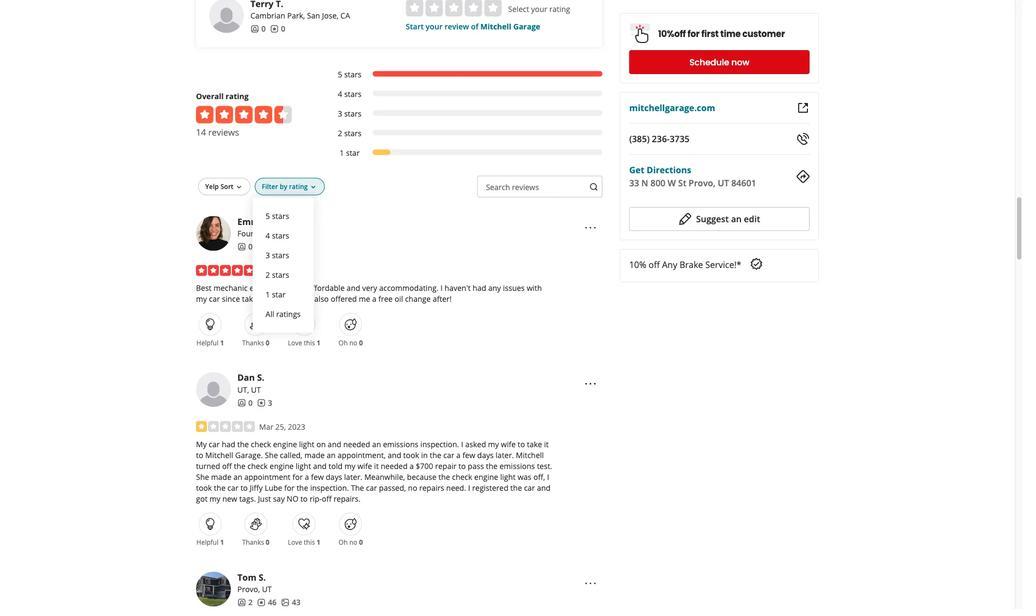 Task type: vqa. For each thing, say whether or not it's contained in the screenshot.


Task type: describe. For each thing, give the bounding box(es) containing it.
suggest an edit button
[[630, 207, 810, 231]]

1 vertical spatial engine
[[270, 461, 294, 471]]

1 horizontal spatial she
[[265, 450, 278, 461]]

got
[[196, 494, 208, 504]]

the down repair
[[439, 472, 450, 482]]

asked
[[466, 439, 486, 450]]

1 horizontal spatial days
[[478, 450, 494, 461]]

5 stars button
[[261, 207, 305, 226]]

ut,
[[238, 385, 249, 395]]

photos element
[[281, 597, 301, 608]]

to right the no
[[301, 494, 308, 504]]

(0 reactions) element down repairs.
[[359, 538, 363, 547]]

love this 1 for dan s.
[[288, 538, 321, 547]]

0 horizontal spatial mitchell
[[205, 450, 233, 461]]

4.5 star rating image
[[196, 106, 292, 124]]

0 vertical spatial light
[[299, 439, 315, 450]]

an up new
[[234, 472, 242, 482]]

2 stars for 2 stars button
[[266, 270, 289, 280]]

1 star for 1 star button
[[266, 290, 286, 300]]

your for start
[[426, 22, 443, 32]]

0 horizontal spatial needed
[[344, 439, 370, 450]]

i right off,
[[547, 472, 550, 482]]

25, for emma f.
[[274, 266, 285, 276]]

14 reviews
[[196, 127, 239, 138]]

rating for select your rating
[[550, 4, 571, 15]]

2 vertical spatial off
[[322, 494, 332, 504]]

affordable
[[308, 283, 345, 294]]

$700
[[416, 461, 433, 471]]

the right 'in'
[[430, 450, 442, 461]]

offered
[[331, 294, 357, 304]]

thanks for emma
[[242, 338, 264, 347]]

photo of tom s. image
[[196, 572, 231, 607]]

get
[[630, 164, 645, 176]]

car right my
[[209, 439, 220, 450]]

meanwhile,
[[365, 472, 405, 482]]

friends element for emma
[[238, 241, 253, 252]]

0 horizontal spatial made
[[211, 472, 232, 482]]

had inside best mechanic ever! they were affordable and very accommodating. i haven't had any issues with my car since taking it there. they also offered me a free oil change after!
[[473, 283, 487, 294]]

(0 reactions) element down me at the top
[[359, 338, 363, 347]]

1 horizontal spatial inspection.
[[421, 439, 459, 450]]

cambrian park, san jose, ca
[[251, 11, 350, 21]]

start
[[406, 22, 424, 32]]

10%off for first time customer
[[659, 28, 785, 40]]

1 horizontal spatial emissions
[[500, 461, 535, 471]]

w
[[668, 177, 676, 189]]

2 vertical spatial 3
[[268, 398, 272, 408]]

stars for 4 stars button
[[272, 231, 289, 241]]

(385) 236-3735
[[630, 133, 690, 145]]

helpful for dan s.
[[197, 538, 219, 547]]

s. for tom s.
[[259, 572, 266, 583]]

stars for filter reviews by 2 stars rating element
[[344, 128, 362, 139]]

off,
[[534, 472, 545, 482]]

free
[[379, 294, 393, 304]]

the right pass
[[486, 461, 498, 471]]

this for s.
[[304, 538, 315, 547]]

overall rating
[[196, 91, 249, 102]]

jiffy
[[250, 483, 263, 493]]

with
[[527, 283, 542, 294]]

st
[[679, 177, 687, 189]]

16 friends v2 image down the cambrian
[[251, 25, 259, 34]]

(1 reaction) element down new
[[220, 538, 224, 547]]

46
[[268, 598, 277, 608]]

and left told
[[313, 461, 327, 471]]

(385)
[[630, 133, 650, 145]]

my right told
[[345, 461, 356, 471]]

search image
[[590, 183, 599, 192]]

friends element down the cambrian
[[251, 24, 266, 34]]

car inside best mechanic ever! they were affordable and very accommodating. i haven't had any issues with my car since taking it there. they also offered me a free oil change after!
[[209, 294, 220, 304]]

fountain
[[238, 229, 269, 239]]

tom
[[238, 572, 257, 583]]

i right need.
[[468, 483, 471, 493]]

schedule now button
[[630, 50, 810, 74]]

to down my
[[196, 450, 203, 461]]

2 vertical spatial 2
[[248, 598, 253, 608]]

suggest an edit
[[697, 213, 761, 225]]

yelp
[[205, 182, 219, 191]]

ever!
[[250, 283, 267, 294]]

2 stars for filter reviews by 2 stars rating element
[[338, 128, 362, 139]]

overall
[[196, 91, 224, 102]]

no for s.
[[350, 538, 358, 547]]

0 vertical spatial few
[[463, 450, 476, 461]]

(1 reaction) element down rip-
[[317, 538, 321, 547]]

lube
[[265, 483, 282, 493]]

2023 for s.
[[288, 422, 306, 432]]

2 for 2 stars button
[[266, 270, 270, 280]]

customer
[[743, 28, 785, 40]]

0 vertical spatial made
[[305, 450, 325, 461]]

any
[[489, 283, 501, 294]]

5 for 5 stars button
[[266, 211, 270, 222]]

a inside best mechanic ever! they were affordable and very accommodating. i haven't had any issues with my car since taking it there. they also offered me a free oil change after!
[[372, 294, 377, 304]]

get directions 33 n 800 w st provo, ut 84601
[[630, 164, 757, 189]]

yelp sort
[[205, 182, 234, 191]]

14
[[196, 127, 206, 138]]

to left pass
[[459, 461, 466, 471]]

oil
[[395, 294, 403, 304]]

helpful for emma f.
[[197, 338, 219, 347]]

stars for filter reviews by 5 stars rating element
[[344, 70, 362, 80]]

time
[[721, 28, 741, 40]]

accommodating.
[[379, 283, 439, 294]]

need.
[[447, 483, 466, 493]]

to up tags.
[[241, 483, 248, 493]]

1 vertical spatial check
[[248, 461, 268, 471]]

start your review of mitchell garage
[[406, 22, 541, 32]]

(0 reactions) element up tom s. link
[[266, 538, 270, 547]]

33
[[630, 177, 640, 189]]

1 horizontal spatial they
[[296, 294, 313, 304]]

5 star rating image
[[196, 265, 255, 276]]

suggest
[[697, 213, 729, 225]]

(1 reaction) element down since at top
[[220, 338, 224, 347]]

oh for dan s.
[[339, 538, 348, 547]]

3 stars for filter reviews by 3 stars rating element
[[338, 109, 362, 119]]

3 for filter reviews by 3 stars rating element
[[338, 109, 342, 119]]

3 stars button
[[261, 246, 305, 265]]

2 vertical spatial for
[[284, 483, 295, 493]]

in
[[421, 450, 428, 461]]

stars for 2 stars button
[[272, 270, 289, 280]]

rip-
[[310, 494, 322, 504]]

2 for filter reviews by 2 stars rating element
[[338, 128, 342, 139]]

1 vertical spatial inspection.
[[310, 483, 349, 493]]

5 stars for filter reviews by 5 stars rating element
[[338, 70, 362, 80]]

1 vertical spatial needed
[[381, 461, 408, 471]]

schedule
[[690, 56, 730, 68]]

filter reviews by 3 stars rating element
[[327, 109, 603, 119]]

mitchellgarage.com link
[[630, 102, 716, 114]]

1 horizontal spatial wife
[[501, 439, 516, 450]]

rating for filter by rating
[[289, 182, 308, 191]]

stars for filter reviews by 3 stars rating element
[[344, 109, 362, 119]]

told
[[329, 461, 343, 471]]

registered
[[473, 483, 509, 493]]

1 star for filter reviews by 1 star rating element
[[340, 148, 360, 158]]

oh no 0 for dan s.
[[339, 538, 363, 547]]

thanks 0 for dan
[[242, 538, 270, 547]]

emma
[[238, 216, 265, 228]]

1 inside button
[[266, 290, 270, 300]]

(0 reactions) element down all
[[266, 338, 270, 347]]

0 vertical spatial check
[[251, 439, 271, 450]]

provo, inside "get directions 33 n 800 w st provo, ut 84601"
[[689, 177, 716, 189]]

1 vertical spatial few
[[311, 472, 324, 482]]

stars for 3 stars button
[[272, 250, 289, 261]]

taking
[[242, 294, 264, 304]]

no for f.
[[350, 338, 358, 347]]

since
[[222, 294, 240, 304]]

0 horizontal spatial days
[[326, 472, 342, 482]]

2 vertical spatial 5
[[268, 242, 272, 252]]

filter reviews by 2 stars rating element
[[327, 128, 603, 139]]

(no rating) image
[[406, 0, 502, 17]]

friends element for tom
[[238, 597, 253, 608]]

emma f. link
[[238, 216, 274, 228]]

1 vertical spatial off
[[222, 461, 232, 471]]

2023 for f.
[[287, 266, 304, 276]]

reviews element for tom s.
[[257, 597, 277, 608]]

2 vertical spatial light
[[501, 472, 516, 482]]

0 vertical spatial took
[[404, 450, 419, 461]]

of
[[471, 22, 479, 32]]

mar 25, 2023
[[259, 422, 306, 432]]

select
[[509, 4, 530, 15]]

2 vertical spatial engine
[[475, 472, 499, 482]]

pass
[[468, 461, 484, 471]]

this for f.
[[304, 338, 315, 347]]

because
[[407, 472, 437, 482]]

0 vertical spatial for
[[688, 28, 700, 40]]

get directions link
[[630, 164, 692, 176]]

my
[[196, 439, 207, 450]]

1 vertical spatial she
[[196, 472, 209, 482]]

appointment,
[[338, 450, 386, 461]]

tom s. link
[[238, 572, 266, 583]]

menu image for tom s.
[[584, 577, 598, 590]]

emma f. fountain valley, ca
[[238, 216, 305, 239]]

1 vertical spatial light
[[296, 461, 311, 471]]

the up the no
[[297, 483, 308, 493]]

0 vertical spatial emissions
[[383, 439, 419, 450]]

the down was
[[511, 483, 522, 493]]

my right asked
[[488, 439, 499, 450]]

star for 1 star button
[[272, 290, 286, 300]]

sort
[[221, 182, 234, 191]]

had inside my car had the check engine light on and needed an emissions inspection. i asked my wife to take it to mitchell garage. she called, made an appointment, and took in the car a few days later. mitchell turned off the check engine light and told my wife it needed a $700 repair to pass the emissions test. she made an appointment for a few days later. meanwhile, because the check engine light was off, i took the car to jiffy lube for the inspection. the car passed, no repairs need. i registered the car and got my new tags. just say no to rip-off repairs.
[[222, 439, 235, 450]]

filter
[[262, 182, 278, 191]]

sep
[[259, 266, 272, 276]]

change
[[405, 294, 431, 304]]

16 photos v2 image
[[281, 599, 290, 607]]

me
[[359, 294, 370, 304]]

repairs
[[420, 483, 445, 493]]

haven't
[[445, 283, 471, 294]]

stars for 5 stars button
[[272, 211, 289, 222]]

2 stars button
[[261, 265, 305, 285]]

helpful 1 for dan s.
[[197, 538, 224, 547]]

helpful 1 for emma f.
[[197, 338, 224, 347]]

2 vertical spatial check
[[452, 472, 473, 482]]

ut inside "get directions 33 n 800 w st provo, ut 84601"
[[718, 177, 730, 189]]

on
[[317, 439, 326, 450]]

your for select
[[531, 4, 548, 15]]



Task type: locate. For each thing, give the bounding box(es) containing it.
25, right sep
[[274, 266, 285, 276]]

car up repair
[[444, 450, 455, 461]]

took left 'in'
[[404, 450, 419, 461]]

it for s.
[[544, 439, 549, 450]]

ca for park,
[[341, 11, 350, 21]]

later. up 'registered'
[[496, 450, 514, 461]]

0 vertical spatial 3
[[338, 109, 342, 119]]

0 horizontal spatial reviews
[[208, 127, 239, 138]]

inspection. up rip-
[[310, 483, 349, 493]]

check down garage.
[[248, 461, 268, 471]]

mitchell right the of
[[481, 22, 512, 32]]

16 friends v2 image down tom s. provo, ut
[[238, 599, 246, 607]]

2 horizontal spatial mitchell
[[516, 450, 544, 461]]

1 horizontal spatial off
[[322, 494, 332, 504]]

1 vertical spatial love this 1
[[288, 538, 321, 547]]

3 for 3 stars button
[[266, 250, 270, 261]]

car down best
[[209, 294, 220, 304]]

thanks for dan
[[242, 538, 264, 547]]

made
[[305, 450, 325, 461], [211, 472, 232, 482]]

helpful down got
[[197, 538, 219, 547]]

1 star rating image
[[196, 422, 255, 432]]

yelp sort button
[[198, 178, 251, 196]]

i left asked
[[461, 439, 464, 450]]

few up rip-
[[311, 472, 324, 482]]

1 helpful 1 from the top
[[197, 338, 224, 347]]

repair
[[435, 461, 457, 471]]

and inside best mechanic ever! they were affordable and very accommodating. i haven't had any issues with my car since taking it there. they also offered me a free oil change after!
[[347, 283, 360, 294]]

0 vertical spatial 25,
[[274, 266, 285, 276]]

0 vertical spatial 16 review v2 image
[[270, 25, 279, 34]]

1 vertical spatial took
[[196, 483, 212, 493]]

16 chevron down v2 image for filter by rating
[[235, 183, 243, 192]]

garage.
[[235, 450, 263, 461]]

84601
[[732, 177, 757, 189]]

few down asked
[[463, 450, 476, 461]]

1 horizontal spatial 3 stars
[[338, 109, 362, 119]]

reviews element down dan s. ut, ut
[[257, 398, 272, 408]]

check up need.
[[452, 472, 473, 482]]

16 chevron down v2 image for 5 stars
[[309, 183, 318, 192]]

your right "start"
[[426, 22, 443, 32]]

mitchell
[[481, 22, 512, 32], [205, 450, 233, 461], [516, 450, 544, 461]]

my right got
[[210, 494, 221, 504]]

2 menu image from the top
[[584, 577, 598, 590]]

1 vertical spatial s.
[[259, 572, 266, 583]]

reviews element containing 3
[[257, 398, 272, 408]]

0 vertical spatial no
[[350, 338, 358, 347]]

24 external link v2 image
[[797, 101, 810, 114]]

0 vertical spatial helpful
[[197, 338, 219, 347]]

filter reviews by 5 stars rating element
[[327, 69, 603, 80]]

valley,
[[271, 229, 294, 239]]

menu image
[[584, 377, 598, 391], [584, 577, 598, 590]]

0 vertical spatial your
[[531, 4, 548, 15]]

and up meanwhile,
[[388, 450, 402, 461]]

my inside best mechanic ever! they were affordable and very accommodating. i haven't had any issues with my car since taking it there. they also offered me a free oil change after!
[[196, 294, 207, 304]]

0 horizontal spatial your
[[426, 22, 443, 32]]

3 inside filter reviews by 3 stars rating element
[[338, 109, 342, 119]]

the down garage.
[[234, 461, 246, 471]]

menu image for dan s.
[[584, 377, 598, 391]]

appointment
[[244, 472, 291, 482]]

1 horizontal spatial few
[[463, 450, 476, 461]]

thanks 0 for emma
[[242, 338, 270, 347]]

16 review v2 image
[[257, 399, 266, 408]]

1 horizontal spatial needed
[[381, 461, 408, 471]]

helpful 1 up photo of dan s.
[[197, 338, 224, 347]]

car right the
[[366, 483, 377, 493]]

0 vertical spatial ca
[[341, 11, 350, 21]]

star for filter reviews by 1 star rating element
[[346, 148, 360, 158]]

24 directions v2 image
[[797, 170, 810, 183]]

and down off,
[[537, 483, 551, 493]]

reviews
[[208, 127, 239, 138], [512, 182, 539, 193]]

4 stars inside button
[[266, 231, 289, 241]]

2 horizontal spatial it
[[544, 439, 549, 450]]

i up after!
[[441, 283, 443, 294]]

1 vertical spatial star
[[272, 290, 286, 300]]

800
[[651, 177, 666, 189]]

directions
[[647, 164, 692, 176]]

0 vertical spatial rating
[[550, 4, 571, 15]]

friends element down tom s. provo, ut
[[238, 597, 253, 608]]

n
[[642, 177, 649, 189]]

rating element
[[406, 0, 502, 17]]

love for f.
[[288, 338, 302, 347]]

your right select
[[531, 4, 548, 15]]

2 thanks from the top
[[242, 538, 264, 547]]

2 love this 1 from the top
[[288, 538, 321, 547]]

tags.
[[239, 494, 256, 504]]

thanks 0 up tom s. link
[[242, 538, 270, 547]]

the up new
[[214, 483, 226, 493]]

an up told
[[327, 450, 336, 461]]

i inside best mechanic ever! they were affordable and very accommodating. i haven't had any issues with my car since taking it there. they also offered me a free oil change after!
[[441, 283, 443, 294]]

helpful 1 down got
[[197, 538, 224, 547]]

filter reviews by 4 stars rating element
[[327, 89, 603, 100]]

made down on
[[305, 450, 325, 461]]

236-
[[652, 133, 670, 145]]

1 vertical spatial wife
[[358, 461, 372, 471]]

wife
[[501, 439, 516, 450], [358, 461, 372, 471]]

test.
[[537, 461, 553, 471]]

light left on
[[299, 439, 315, 450]]

later. up the
[[344, 472, 363, 482]]

love this 1
[[288, 338, 321, 347], [288, 538, 321, 547]]

search
[[486, 182, 510, 193]]

1 vertical spatial oh
[[339, 538, 348, 547]]

2 inside button
[[266, 270, 270, 280]]

few
[[463, 450, 476, 461], [311, 472, 324, 482]]

photo of terry t. image
[[209, 0, 244, 33]]

1 oh no 0 from the top
[[339, 338, 363, 347]]

friends element
[[251, 24, 266, 34], [238, 241, 253, 252], [238, 398, 253, 408], [238, 597, 253, 608]]

it for f.
[[266, 294, 271, 304]]

tom s. provo, ut
[[238, 572, 272, 595]]

filter reviews by 1 star rating element
[[327, 148, 603, 159]]

5 for filter reviews by 5 stars rating element
[[338, 70, 342, 80]]

rating
[[550, 4, 571, 15], [226, 91, 249, 102], [289, 182, 308, 191]]

1 vertical spatial 16 review v2 image
[[257, 599, 266, 607]]

off right turned
[[222, 461, 232, 471]]

None radio
[[485, 0, 502, 17]]

best
[[196, 283, 212, 294]]

1 vertical spatial had
[[222, 439, 235, 450]]

check
[[251, 439, 271, 450], [248, 461, 268, 471], [452, 472, 473, 482]]

0 horizontal spatial they
[[269, 283, 286, 294]]

an
[[732, 213, 742, 225], [372, 439, 381, 450], [327, 450, 336, 461], [234, 472, 242, 482]]

16 review v2 image for 0
[[270, 25, 279, 34]]

25, for dan s.
[[276, 422, 286, 432]]

5 stars
[[338, 70, 362, 80], [266, 211, 289, 222]]

it down ever!
[[266, 294, 271, 304]]

0 vertical spatial she
[[265, 450, 278, 461]]

24 check in v2 image
[[751, 257, 764, 270]]

s. for dan s.
[[257, 372, 265, 384]]

dan s. ut, ut
[[238, 372, 265, 395]]

ut
[[718, 177, 730, 189], [251, 385, 261, 395], [262, 584, 272, 595]]

2 vertical spatial no
[[350, 538, 358, 547]]

reviews element containing 46
[[257, 597, 277, 608]]

0 horizontal spatial 2
[[248, 598, 253, 608]]

ratings
[[276, 309, 301, 320]]

24 pencil v2 image
[[679, 212, 692, 226]]

oh down offered
[[339, 338, 348, 347]]

check up garage.
[[251, 439, 271, 450]]

now
[[732, 56, 750, 68]]

no inside my car had the check engine light on and needed an emissions inspection. i asked my wife to take it to mitchell garage. she called, made an appointment, and took in the car a few days later. mitchell turned off the check engine light and told my wife it needed a $700 repair to pass the emissions test. she made an appointment for a few days later. meanwhile, because the check engine light was off, i took the car to jiffy lube for the inspection. the car passed, no repairs need. i registered the car and got my new tags. just say no to rip-off repairs.
[[408, 483, 418, 493]]

reviews element for dan s.
[[257, 398, 272, 408]]

days down told
[[326, 472, 342, 482]]

0 horizontal spatial she
[[196, 472, 209, 482]]

4
[[338, 89, 342, 100], [266, 231, 270, 241]]

0 vertical spatial 4 stars
[[338, 89, 362, 100]]

were
[[288, 283, 306, 294]]

repairs.
[[334, 494, 361, 504]]

love down the ratings
[[288, 338, 302, 347]]

photo of dan s. image
[[196, 373, 231, 407]]

2 oh no 0 from the top
[[339, 538, 363, 547]]

ut for dan s.
[[251, 385, 261, 395]]

mar
[[259, 422, 274, 432]]

0 vertical spatial 2023
[[287, 266, 304, 276]]

rating inside dropdown button
[[289, 182, 308, 191]]

2 vertical spatial rating
[[289, 182, 308, 191]]

engine up called,
[[273, 439, 297, 450]]

1 vertical spatial made
[[211, 472, 232, 482]]

0 horizontal spatial rating
[[226, 91, 249, 102]]

4 stars for 4 stars button
[[266, 231, 289, 241]]

my
[[196, 294, 207, 304], [488, 439, 499, 450], [345, 461, 356, 471], [210, 494, 221, 504]]

0 horizontal spatial 16 review v2 image
[[257, 599, 266, 607]]

wife left the take
[[501, 439, 516, 450]]

no down because
[[408, 483, 418, 493]]

1 horizontal spatial had
[[473, 283, 487, 294]]

0 vertical spatial 5
[[338, 70, 342, 80]]

reviews element
[[270, 24, 285, 34], [257, 398, 272, 408], [257, 597, 277, 608]]

love for s.
[[288, 538, 302, 547]]

turned
[[196, 461, 220, 471]]

stars for filter reviews by 4 stars rating element at the top of the page
[[344, 89, 362, 100]]

16 chevron down v2 image inside "filter by rating" dropdown button
[[309, 183, 318, 192]]

10%off
[[659, 28, 686, 40]]

it right the take
[[544, 439, 549, 450]]

this
[[304, 338, 315, 347], [304, 538, 315, 547]]

0 vertical spatial provo,
[[689, 177, 716, 189]]

engine down called,
[[270, 461, 294, 471]]

None radio
[[406, 0, 424, 17], [426, 0, 443, 17], [445, 0, 463, 17], [465, 0, 482, 17], [406, 0, 424, 17], [426, 0, 443, 17], [445, 0, 463, 17], [465, 0, 482, 17]]

2 this from the top
[[304, 538, 315, 547]]

2 thanks 0 from the top
[[242, 538, 270, 547]]

car up new
[[228, 483, 239, 493]]

light
[[299, 439, 315, 450], [296, 461, 311, 471], [501, 472, 516, 482]]

2023
[[287, 266, 304, 276], [288, 422, 306, 432]]

0 vertical spatial they
[[269, 283, 286, 294]]

select your rating
[[509, 4, 571, 15]]

16 review v2 image down the cambrian
[[270, 25, 279, 34]]

off
[[649, 259, 660, 271], [222, 461, 232, 471], [322, 494, 332, 504]]

took up got
[[196, 483, 212, 493]]

issues
[[503, 283, 525, 294]]

5 stars inside button
[[266, 211, 289, 222]]

say
[[273, 494, 285, 504]]

2 stars inside button
[[266, 270, 289, 280]]

  text field
[[478, 176, 603, 198]]

ut up 46
[[262, 584, 272, 595]]

1 horizontal spatial mitchell
[[481, 22, 512, 32]]

emissions
[[383, 439, 419, 450], [500, 461, 535, 471]]

reviews for 14 reviews
[[208, 127, 239, 138]]

0 vertical spatial days
[[478, 450, 494, 461]]

5 inside button
[[266, 211, 270, 222]]

and right on
[[328, 439, 342, 450]]

it up meanwhile,
[[374, 461, 379, 471]]

16 friends v2 image for tom
[[238, 599, 246, 607]]

1 vertical spatial later.
[[344, 472, 363, 482]]

0 vertical spatial 4
[[338, 89, 342, 100]]

1 vertical spatial helpful
[[197, 538, 219, 547]]

reviews element down the cambrian
[[270, 24, 285, 34]]

0 horizontal spatial provo,
[[238, 584, 260, 595]]

1 vertical spatial rating
[[226, 91, 249, 102]]

1 vertical spatial for
[[293, 472, 303, 482]]

2 horizontal spatial off
[[649, 259, 660, 271]]

0 horizontal spatial 5 stars
[[266, 211, 289, 222]]

f.
[[267, 216, 274, 228]]

car down was
[[524, 483, 535, 493]]

had left any
[[473, 283, 487, 294]]

1 oh from the top
[[339, 338, 348, 347]]

love down the no
[[288, 538, 302, 547]]

16 review v2 image for 46
[[257, 599, 266, 607]]

1 horizontal spatial provo,
[[689, 177, 716, 189]]

1 thanks from the top
[[242, 338, 264, 347]]

16 review v2 image
[[270, 25, 279, 34], [257, 599, 266, 607]]

star inside button
[[272, 290, 286, 300]]

(1 reaction) element down also at the top left of the page
[[317, 338, 321, 347]]

16 review v2 image left 46
[[257, 599, 266, 607]]

2 oh from the top
[[339, 538, 348, 547]]

engine up 'registered'
[[475, 472, 499, 482]]

2
[[338, 128, 342, 139], [266, 270, 270, 280], [248, 598, 253, 608]]

0 vertical spatial engine
[[273, 439, 297, 450]]

the
[[351, 483, 364, 493]]

take
[[527, 439, 542, 450]]

0 vertical spatial thanks 0
[[242, 338, 270, 347]]

made down turned
[[211, 472, 232, 482]]

1 horizontal spatial ca
[[341, 11, 350, 21]]

it inside best mechanic ever! they were affordable and very accommodating. i haven't had any issues with my car since taking it there. they also offered me a free oil change after!
[[266, 294, 271, 304]]

16 chevron down v2 image inside yelp sort dropdown button
[[235, 183, 243, 192]]

ut for tom s.
[[262, 584, 272, 595]]

ut inside dan s. ut, ut
[[251, 385, 261, 395]]

off left "any"
[[649, 259, 660, 271]]

edit
[[744, 213, 761, 225]]

called,
[[280, 450, 303, 461]]

1 vertical spatial no
[[408, 483, 418, 493]]

0 vertical spatial love
[[288, 338, 302, 347]]

an inside button
[[732, 213, 742, 225]]

3 inside 3 stars button
[[266, 250, 270, 261]]

1 horizontal spatial 1 star
[[340, 148, 360, 158]]

1 thanks 0 from the top
[[242, 338, 270, 347]]

rating right select
[[550, 4, 571, 15]]

photo of emma f. image
[[196, 216, 231, 251]]

1 vertical spatial 5 stars
[[266, 211, 289, 222]]

3 stars for 3 stars button
[[266, 250, 289, 261]]

there.
[[272, 294, 294, 304]]

ca right jose,
[[341, 11, 350, 21]]

10%
[[630, 259, 647, 271]]

1 vertical spatial 2023
[[288, 422, 306, 432]]

any
[[663, 259, 678, 271]]

16 friends v2 image down ut,
[[238, 399, 246, 408]]

brake
[[680, 259, 704, 271]]

16 chevron down v2 image right filter by rating
[[309, 183, 318, 192]]

reviews for search reviews
[[512, 182, 539, 193]]

4 inside button
[[266, 231, 270, 241]]

she left called,
[[265, 450, 278, 461]]

ut inside tom s. provo, ut
[[262, 584, 272, 595]]

star
[[346, 148, 360, 158], [272, 290, 286, 300]]

oh down repairs.
[[339, 538, 348, 547]]

1 helpful from the top
[[197, 338, 219, 347]]

16 chevron down v2 image
[[235, 183, 243, 192], [309, 183, 318, 192]]

provo, down tom
[[238, 584, 260, 595]]

filter by rating
[[262, 182, 308, 191]]

needed up meanwhile,
[[381, 461, 408, 471]]

0 horizontal spatial off
[[222, 461, 232, 471]]

friends element containing 2
[[238, 597, 253, 608]]

2023 up called,
[[288, 422, 306, 432]]

1 star inside filter reviews by 1 star rating element
[[340, 148, 360, 158]]

ca for f.
[[296, 229, 305, 239]]

love this 1 down the ratings
[[288, 338, 321, 347]]

1 vertical spatial 5
[[266, 211, 270, 222]]

1 16 chevron down v2 image from the left
[[235, 183, 243, 192]]

0 vertical spatial s.
[[257, 372, 265, 384]]

0 horizontal spatial took
[[196, 483, 212, 493]]

1 vertical spatial love
[[288, 538, 302, 547]]

s. inside tom s. provo, ut
[[259, 572, 266, 583]]

s. inside dan s. ut, ut
[[257, 372, 265, 384]]

no down repairs.
[[350, 538, 358, 547]]

2 horizontal spatial 2
[[338, 128, 342, 139]]

reviews right 14
[[208, 127, 239, 138]]

1 horizontal spatial star
[[346, 148, 360, 158]]

an up appointment,
[[372, 439, 381, 450]]

43
[[292, 598, 301, 608]]

1 star button
[[261, 285, 305, 305]]

1 vertical spatial 2
[[266, 270, 270, 280]]

mitchellgarage.com
[[630, 102, 716, 114]]

1 horizontal spatial later.
[[496, 450, 514, 461]]

24 phone v2 image
[[797, 132, 810, 145]]

helpful up photo of dan s.
[[197, 338, 219, 347]]

2 helpful from the top
[[197, 538, 219, 547]]

1 love this 1 from the top
[[288, 338, 321, 347]]

0 horizontal spatial 16 chevron down v2 image
[[235, 183, 243, 192]]

love this 1 for emma f.
[[288, 338, 321, 347]]

they up there.
[[269, 283, 286, 294]]

this down rip-
[[304, 538, 315, 547]]

(0 reactions) element
[[266, 338, 270, 347], [359, 338, 363, 347], [266, 538, 270, 547], [359, 538, 363, 547]]

ca right valley,
[[296, 229, 305, 239]]

menu image
[[584, 221, 598, 234]]

ca inside emma f. fountain valley, ca
[[296, 229, 305, 239]]

to left the take
[[518, 439, 525, 450]]

oh no 0 for emma f.
[[339, 338, 363, 347]]

1 this from the top
[[304, 338, 315, 347]]

1 menu image from the top
[[584, 377, 598, 391]]

1 vertical spatial thanks 0
[[242, 538, 270, 547]]

oh for emma f.
[[339, 338, 348, 347]]

0 vertical spatial this
[[304, 338, 315, 347]]

0 horizontal spatial ut
[[251, 385, 261, 395]]

1 vertical spatial emissions
[[500, 461, 535, 471]]

friends element down fountain on the left top of page
[[238, 241, 253, 252]]

10% off any brake service!*
[[630, 259, 742, 271]]

1 star inside 1 star button
[[266, 290, 286, 300]]

mitchell down the take
[[516, 450, 544, 461]]

1 horizontal spatial 2 stars
[[338, 128, 362, 139]]

4 stars for filter reviews by 4 stars rating element at the top of the page
[[338, 89, 362, 100]]

mechanic
[[214, 283, 248, 294]]

garage
[[514, 22, 541, 32]]

all ratings
[[266, 309, 301, 320]]

4 for 4 stars button
[[266, 231, 270, 241]]

1 vertical spatial thanks
[[242, 538, 264, 547]]

4 stars button
[[261, 226, 305, 246]]

16 friends v2 image
[[251, 25, 259, 34], [238, 243, 246, 251], [238, 399, 246, 408], [238, 599, 246, 607]]

2 love from the top
[[288, 538, 302, 547]]

4 for filter reviews by 4 stars rating element at the top of the page
[[338, 89, 342, 100]]

new
[[223, 494, 237, 504]]

(1 reaction) element
[[220, 338, 224, 347], [317, 338, 321, 347], [220, 538, 224, 547], [317, 538, 321, 547]]

inspection. up 'in'
[[421, 439, 459, 450]]

very
[[362, 283, 377, 294]]

was
[[518, 472, 532, 482]]

3 stars inside button
[[266, 250, 289, 261]]

2 16 chevron down v2 image from the left
[[309, 183, 318, 192]]

1 horizontal spatial 16 chevron down v2 image
[[309, 183, 318, 192]]

by
[[280, 182, 288, 191]]

0 horizontal spatial emissions
[[383, 439, 419, 450]]

3
[[338, 109, 342, 119], [266, 250, 270, 261], [268, 398, 272, 408]]

provo,
[[689, 177, 716, 189], [238, 584, 260, 595]]

friends element for dan
[[238, 398, 253, 408]]

1 horizontal spatial it
[[374, 461, 379, 471]]

0 horizontal spatial later.
[[344, 472, 363, 482]]

days
[[478, 450, 494, 461], [326, 472, 342, 482]]

1 love from the top
[[288, 338, 302, 347]]

after!
[[433, 294, 452, 304]]

mitchell up turned
[[205, 450, 233, 461]]

5 stars for 5 stars button
[[266, 211, 289, 222]]

provo, inside tom s. provo, ut
[[238, 584, 260, 595]]

first
[[702, 28, 719, 40]]

0 vertical spatial later.
[[496, 450, 514, 461]]

0 horizontal spatial 4 stars
[[266, 231, 289, 241]]

16 friends v2 image for dan
[[238, 399, 246, 408]]

16 friends v2 image for emma
[[238, 243, 246, 251]]

emissions up was
[[500, 461, 535, 471]]

0 vertical spatial wife
[[501, 439, 516, 450]]

the up garage.
[[237, 439, 249, 450]]

passed,
[[379, 483, 406, 493]]

days up pass
[[478, 450, 494, 461]]

wife down appointment,
[[358, 461, 372, 471]]

just
[[258, 494, 271, 504]]

0 vertical spatial needed
[[344, 439, 370, 450]]

rating up the 4.5 star rating image
[[226, 91, 249, 102]]

1 vertical spatial 4
[[266, 231, 270, 241]]

0 vertical spatial star
[[346, 148, 360, 158]]

reviews element containing 0
[[270, 24, 285, 34]]

2 helpful 1 from the top
[[197, 538, 224, 547]]



